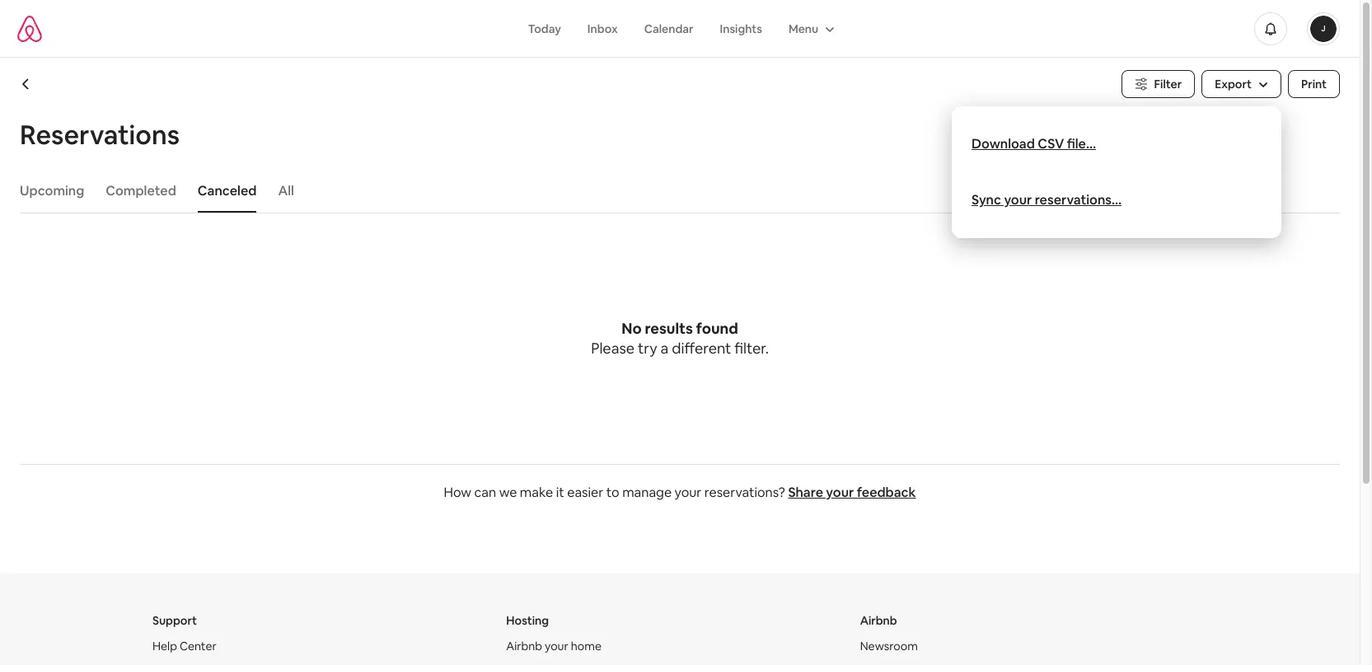 Task type: describe. For each thing, give the bounding box(es) containing it.
help
[[152, 639, 177, 654]]

download csv file… button
[[972, 135, 1096, 152]]

no results found please try a different filter.
[[591, 319, 769, 358]]

tab list containing upcoming
[[12, 170, 1340, 213]]

your left 'home'
[[545, 639, 569, 654]]

your right share at the bottom right of the page
[[826, 484, 854, 501]]

airbnb your home link
[[506, 639, 602, 654]]

reservations
[[20, 118, 180, 152]]

newsroom
[[860, 639, 918, 654]]

upcoming
[[20, 182, 84, 199]]

filter.
[[735, 339, 769, 358]]

easier
[[567, 484, 604, 501]]

it
[[556, 484, 564, 501]]

export button
[[1202, 70, 1282, 98]]

your right sync
[[1004, 191, 1032, 209]]

canceled
[[198, 182, 257, 199]]

make
[[520, 484, 553, 501]]

insights
[[720, 21, 762, 36]]

download csv file…
[[972, 135, 1096, 152]]

calendar link
[[631, 13, 707, 44]]

a
[[661, 339, 669, 358]]

airbnb for airbnb
[[860, 613, 897, 628]]

try
[[638, 339, 657, 358]]

completed button
[[97, 175, 184, 208]]

help center
[[152, 639, 217, 654]]

share
[[788, 484, 823, 501]]

all button
[[270, 175, 302, 208]]

manage
[[622, 484, 672, 501]]

to
[[606, 484, 620, 501]]

inbox
[[588, 21, 618, 36]]

how
[[444, 484, 472, 501]]

airbnb your home
[[506, 639, 602, 654]]

reservations…
[[1035, 191, 1122, 209]]

insights link
[[707, 13, 776, 44]]

file…
[[1067, 135, 1096, 152]]

print
[[1302, 77, 1327, 91]]



Task type: locate. For each thing, give the bounding box(es) containing it.
calendar
[[644, 21, 694, 36]]

feedback
[[857, 484, 916, 501]]

different
[[672, 339, 731, 358]]

how can we make it easier to manage your reservations? share your feedback
[[444, 484, 916, 501]]

filter button
[[1121, 70, 1195, 98]]

print button
[[1288, 70, 1340, 98]]

sync your reservations… button
[[972, 191, 1122, 209]]

results
[[645, 319, 693, 338]]

upcoming button
[[12, 175, 93, 208]]

sync
[[972, 191, 1001, 209]]

newsroom link
[[860, 639, 918, 654]]

sync your reservations…
[[972, 191, 1122, 209]]

center
[[180, 639, 217, 654]]

0 horizontal spatial airbnb
[[506, 639, 542, 654]]

support
[[152, 613, 197, 628]]

export
[[1215, 77, 1252, 91]]

help center link
[[152, 639, 217, 654]]

airbnb
[[860, 613, 897, 628], [506, 639, 542, 654]]

all
[[278, 182, 294, 199]]

can
[[474, 484, 496, 501]]

your
[[1004, 191, 1032, 209], [675, 484, 702, 501], [826, 484, 854, 501], [545, 639, 569, 654]]

hosting
[[506, 613, 549, 628]]

found
[[696, 319, 738, 338]]

share your feedback button
[[788, 484, 916, 501]]

0 vertical spatial airbnb
[[860, 613, 897, 628]]

canceled button
[[189, 175, 265, 208]]

1 vertical spatial airbnb
[[506, 639, 542, 654]]

today
[[528, 21, 561, 36]]

airbnb down hosting
[[506, 639, 542, 654]]

we
[[499, 484, 517, 501]]

airbnb up the newsroom
[[860, 613, 897, 628]]

filter
[[1154, 77, 1182, 91]]

no
[[622, 319, 642, 338]]

inbox link
[[574, 13, 631, 44]]

tab list
[[12, 170, 1340, 213]]

1 horizontal spatial airbnb
[[860, 613, 897, 628]]

go back image
[[20, 77, 33, 91]]

your right manage
[[675, 484, 702, 501]]

airbnb for airbnb your home
[[506, 639, 542, 654]]

reservations?
[[705, 484, 785, 501]]

completed
[[106, 182, 176, 199]]

csv
[[1038, 135, 1064, 152]]

home
[[571, 639, 602, 654]]

download
[[972, 135, 1035, 152]]

please
[[591, 339, 635, 358]]

today link
[[515, 13, 574, 44]]

group
[[776, 13, 845, 44]]



Task type: vqa. For each thing, say whether or not it's contained in the screenshot.
Download CSV file… button
yes



